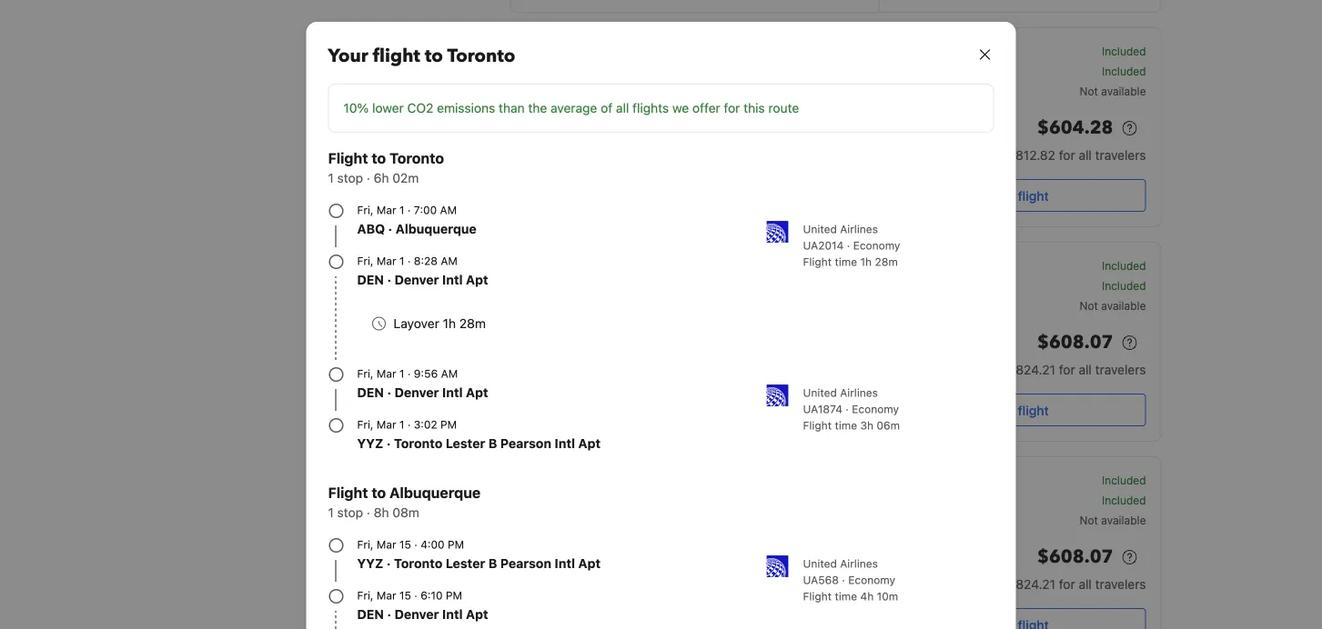 Task type: locate. For each thing, give the bounding box(es) containing it.
1 pearson from the top
[[500, 436, 552, 451]]

0 vertical spatial 1h
[[861, 256, 872, 269]]

0 horizontal spatial 10m
[[721, 127, 742, 140]]

2 see flight from the top
[[992, 403, 1049, 418]]

denver inside 'fri, mar 1 · 8:28 am den · denver intl apt'
[[395, 273, 439, 288]]

0 vertical spatial 10m
[[721, 127, 742, 140]]

2 vertical spatial den
[[357, 608, 384, 623]]

b for fri, mar 1 · 3:02 pm yyz · toronto lester b pearson intl apt
[[489, 436, 497, 451]]

mar
[[377, 204, 396, 217], [377, 255, 396, 268], [377, 368, 396, 380], [377, 419, 396, 431], [377, 539, 396, 552], [830, 579, 850, 592], [377, 590, 396, 603]]

0 vertical spatial $1,824.21 for all travelers
[[999, 363, 1146, 378]]

1 vertical spatial to
[[372, 150, 386, 167]]

1 lester from the top
[[446, 436, 485, 451]]

fri, inside fri, mar 1 · 3:02 pm yyz · toronto lester b pearson intl apt
[[357, 419, 374, 431]]

flight inside the flight to albuquerque 1 stop · 8h 08m
[[328, 485, 368, 502]]

1 horizontal spatial 3:02
[[806, 260, 839, 277]]

1 vertical spatial not available
[[1080, 299, 1146, 312]]

1 inside fri, mar 1 · 9:56 am den · denver intl apt
[[399, 368, 405, 380]]

united up ua2014
[[803, 223, 837, 236]]

$1,824.21 for all travelers for 2nd $608.07 region from the top of the page
[[999, 578, 1146, 593]]

· inside flight to toronto 1 stop · 6h 02m
[[367, 171, 370, 186]]

apt
[[466, 273, 488, 288], [466, 385, 488, 400], [578, 436, 601, 451], [578, 557, 601, 572], [466, 608, 488, 623]]

1 not available from the top
[[1080, 85, 1146, 97]]

0 vertical spatial den
[[357, 273, 384, 288]]

albuquerque up 08m
[[390, 485, 481, 502]]

included
[[1102, 45, 1146, 57], [1102, 65, 1146, 77], [1102, 259, 1146, 272], [1102, 279, 1146, 292], [1102, 474, 1146, 487], [1102, 494, 1146, 507]]

economy inside united airlines ua1874 · economy flight time 3h 06m
[[852, 403, 899, 416]]

united inside united airlines ua2014 · economy flight time 1h 28m
[[803, 223, 837, 236]]

1 vertical spatial yyz
[[357, 557, 383, 572]]

economy up 3h
[[852, 403, 899, 416]]

1 vertical spatial flight
[[1018, 188, 1049, 203]]

1 time from the top
[[835, 256, 857, 269]]

fri, down fri, mar 1 · 9:56 am den · denver intl apt
[[357, 419, 374, 431]]

mar inside fri, mar 1 · 9:56 am den · denver intl apt
[[377, 368, 396, 380]]

united
[[803, 223, 837, 236], [803, 387, 837, 400], [803, 558, 837, 571]]

3 denver from the top
[[395, 608, 439, 623]]

1 united from the top
[[803, 223, 837, 236]]

intl inside fri, mar 1 · 9:56 am den · denver intl apt
[[442, 385, 463, 400]]

apt for fri, mar 1 · 9:56 am den · denver intl apt
[[466, 385, 488, 400]]

2 not from the top
[[1080, 299, 1099, 312]]

1 vertical spatial pearson
[[500, 557, 552, 572]]

fri, inside fri, mar 15 · 4:00 pm yyz · toronto lester b pearson intl apt
[[357, 539, 374, 552]]

1 vertical spatial available
[[1102, 299, 1146, 312]]

0 horizontal spatial 3:02
[[414, 419, 437, 431]]

1 inside fri, mar 1 · 3:02 pm yyz · toronto lester b pearson intl apt
[[399, 419, 405, 431]]

am inside fri, mar 1 · 9:56 am den · denver intl apt
[[441, 368, 458, 380]]

1 vertical spatial 3:02
[[414, 419, 437, 431]]

not available for 2nd $608.07 region from the bottom
[[1080, 299, 1146, 312]]

1 inside fri, mar 1 · 7:00 am abq · albuquerque
[[399, 204, 405, 217]]

mar down 8h
[[377, 539, 396, 552]]

2 vertical spatial available
[[1102, 514, 1146, 527]]

1 vertical spatial not
[[1080, 299, 1099, 312]]

den
[[357, 273, 384, 288], [357, 385, 384, 400], [357, 608, 384, 623]]

5 fri, from the top
[[357, 539, 374, 552]]

time left 3h
[[835, 420, 857, 432]]

3:02 pm
[[806, 260, 865, 277]]

time left 4h at bottom
[[835, 591, 857, 603]]

mar for fri, mar 1 · 7:00 am abq · albuquerque
[[377, 204, 396, 217]]

0 vertical spatial albuquerque
[[396, 222, 477, 237]]

denver down the "6:10"
[[395, 608, 439, 623]]

0 vertical spatial see flight button
[[895, 179, 1146, 212]]

2 united airlines image from the top
[[767, 556, 789, 578]]

airlines up ua2014
[[840, 223, 878, 236]]

4 fri, from the top
[[357, 419, 374, 431]]

0 vertical spatial abq
[[357, 222, 385, 237]]

fri, inside fri, mar 1 · 9:56 am den · denver intl apt
[[357, 368, 374, 380]]

fri, for fri, mar 1 · 7:00 am abq · albuquerque
[[357, 204, 374, 217]]

1 for fri, mar 1 · 9:56 am den · denver intl apt
[[399, 368, 405, 380]]

1 vertical spatial $608.07 region
[[895, 543, 1146, 576]]

b
[[489, 436, 497, 451], [489, 557, 497, 572]]

united inside united airlines ua1874 · economy flight time 3h 06m
[[803, 387, 837, 400]]

flight to toronto 1 stop · 6h 02m
[[328, 150, 444, 186]]

1 vertical spatial $1,824.21 for all travelers
[[999, 578, 1146, 593]]

lester inside fri, mar 1 · 3:02 pm yyz · toronto lester b pearson intl apt
[[446, 436, 485, 451]]

1 vertical spatial see flight button
[[895, 394, 1146, 427]]

2 vertical spatial am
[[441, 368, 458, 380]]

am right 8:28
[[441, 255, 458, 268]]

stop
[[337, 171, 363, 186], [337, 506, 363, 521]]

·
[[367, 171, 370, 186], [408, 204, 411, 217], [388, 222, 392, 237], [847, 239, 850, 252], [408, 255, 411, 268], [387, 273, 392, 288], [408, 368, 411, 380], [387, 385, 392, 400], [846, 403, 849, 416], [408, 419, 411, 431], [387, 436, 391, 451], [367, 506, 370, 521], [414, 539, 418, 552], [387, 557, 391, 572], [842, 574, 845, 587], [414, 590, 418, 603], [387, 608, 392, 623]]

toronto
[[447, 44, 516, 69], [390, 150, 444, 167], [394, 436, 443, 451], [394, 557, 443, 572]]

0 horizontal spatial 1h
[[443, 316, 456, 331]]

intl inside 'fri, mar 1 · 8:28 am den · denver intl apt'
[[442, 273, 463, 288]]

intl
[[442, 273, 463, 288], [442, 385, 463, 400], [555, 436, 575, 451], [555, 557, 575, 572], [442, 608, 463, 623]]

mar inside fri, mar 15 · 4:00 pm yyz · toronto lester b pearson intl apt
[[377, 539, 396, 552]]

2 vertical spatial travelers
[[1095, 578, 1146, 593]]

1 available from the top
[[1102, 85, 1146, 97]]

item
[[964, 45, 987, 57]]

am for lester
[[441, 368, 458, 380]]

3h
[[861, 420, 874, 432]]

1 $1,824.21 for all travelers from the top
[[999, 363, 1146, 378]]

0 vertical spatial $608.07
[[1038, 330, 1114, 355]]

ua568
[[803, 574, 839, 587]]

available
[[1102, 85, 1146, 97], [1102, 299, 1146, 312], [1102, 514, 1146, 527]]

1 vertical spatial economy
[[852, 403, 899, 416]]

3:02 down fri, mar 1 · 9:56 am den · denver intl apt
[[414, 419, 437, 431]]

15 for toronto lester b pearson intl apt
[[399, 539, 411, 552]]

not
[[1080, 85, 1099, 97], [1080, 299, 1099, 312], [1080, 514, 1099, 527]]

to up 6h
[[372, 150, 386, 167]]

1 vertical spatial 1h
[[443, 316, 456, 331]]

all inside 'your flight to toronto' dialog
[[616, 101, 629, 116]]

0 vertical spatial flight
[[373, 44, 420, 69]]

abq
[[357, 222, 385, 237], [798, 579, 821, 592]]

1 see from the top
[[992, 188, 1015, 203]]

3 united from the top
[[803, 558, 837, 571]]

0 vertical spatial not available
[[1080, 85, 1146, 97]]

2 see flight button from the top
[[895, 394, 1146, 427]]

for
[[724, 101, 740, 116], [1059, 148, 1076, 163], [1059, 363, 1076, 378], [1059, 578, 1076, 593]]

1 left 8h
[[328, 506, 334, 521]]

airlines
[[577, 96, 615, 109], [840, 223, 878, 236], [840, 387, 878, 400], [840, 558, 878, 571]]

abq down 6h
[[357, 222, 385, 237]]

0 vertical spatial 3:02
[[806, 260, 839, 277]]

1 vertical spatial am
[[441, 255, 458, 268]]

1 $608.07 from the top
[[1038, 330, 1114, 355]]

10%
[[344, 101, 369, 116]]

airlines inside united airlines ua568 · economy flight time 4h 10m
[[840, 558, 878, 571]]

mar for fri, mar 1 · 8:28 am den · denver intl apt
[[377, 255, 396, 268]]

your
[[328, 44, 368, 69]]

travelers for 2nd $608.07 region from the top of the page
[[1095, 578, 1146, 593]]

0 vertical spatial united
[[803, 223, 837, 236]]

lester for fri, mar 15 · 4:00 pm yyz · toronto lester b pearson intl apt
[[446, 557, 485, 572]]

airlines inside united airlines ua1874 · economy flight time 3h 06m
[[840, 387, 878, 400]]

15 down 08m
[[399, 539, 411, 552]]

$1,824.21 for all travelers for 2nd $608.07 region from the bottom
[[999, 363, 1146, 378]]

15 for denver intl apt
[[399, 590, 411, 603]]

b inside fri, mar 15 · 4:00 pm yyz · toronto lester b pearson intl apt
[[489, 557, 497, 572]]

4:00
[[421, 539, 445, 552], [577, 557, 610, 575]]

3 travelers from the top
[[1095, 578, 1146, 593]]

fri, inside fri, mar 1 · 7:00 am abq · albuquerque
[[357, 204, 374, 217]]

0 vertical spatial 4:00
[[421, 539, 445, 552]]

1 vertical spatial travelers
[[1095, 363, 1146, 378]]

route
[[769, 101, 799, 116]]

1 left 8:28
[[399, 255, 405, 268]]

2 fri, from the top
[[357, 255, 374, 268]]

time for apt
[[835, 420, 857, 432]]

see flight
[[992, 188, 1049, 203], [992, 403, 1049, 418]]

0 vertical spatial economy
[[853, 239, 901, 252]]

am right 9:56
[[441, 368, 458, 380]]

airlines inside united airlines ua2014 · economy flight time 1h 28m
[[840, 223, 878, 236]]

15 inside fri, mar 15 · 4:00 pm yyz · toronto lester b pearson intl apt
[[399, 539, 411, 552]]

2 travelers from the top
[[1095, 363, 1146, 378]]

united airlines image for denver intl apt
[[767, 385, 789, 407]]

to up 8h
[[372, 485, 386, 502]]

10m right '35h'
[[721, 127, 742, 140]]

6:10
[[421, 590, 443, 603]]

united inside united airlines ua568 · economy flight time 4h 10m
[[803, 558, 837, 571]]

$604.28
[[1038, 116, 1114, 141]]

apt inside fri, mar 1 · 9:56 am den · denver intl apt
[[466, 385, 488, 400]]

2 vertical spatial not
[[1080, 514, 1099, 527]]

3 den from the top
[[357, 608, 384, 623]]

pm
[[611, 128, 633, 145], [842, 128, 865, 145], [842, 260, 865, 277], [441, 419, 457, 431], [448, 539, 464, 552], [614, 557, 636, 575], [842, 557, 865, 575], [446, 590, 462, 603]]

1 vertical spatial stop
[[337, 506, 363, 521]]

10:55
[[799, 128, 839, 145]]

0 vertical spatial 28m
[[875, 256, 898, 269]]

1h
[[861, 256, 872, 269], [443, 316, 456, 331]]

1 vertical spatial see flight
[[992, 403, 1049, 418]]

we
[[673, 101, 689, 116]]

10:08 pm abq . mar 15
[[798, 557, 865, 592]]

fri, left the "6:10"
[[357, 590, 374, 603]]

0 vertical spatial united airlines image
[[767, 385, 789, 407]]

time down ua2014
[[835, 256, 857, 269]]

1 $1,824.21 from the top
[[999, 363, 1056, 378]]

1 inside the flight to albuquerque 1 stop · 8h 08m
[[328, 506, 334, 521]]

1 down fri, mar 1 · 9:56 am den · denver intl apt
[[399, 419, 405, 431]]

yyz up the flight to albuquerque 1 stop · 8h 08m
[[357, 436, 383, 451]]

2 vertical spatial denver
[[395, 608, 439, 623]]

fri, mar 1 · 9:56 am den · denver intl apt
[[357, 368, 488, 400]]

denver inside fri, mar 15 · 6:10 pm den · denver intl apt
[[395, 608, 439, 623]]

2 den from the top
[[357, 385, 384, 400]]

toronto up 02m
[[390, 150, 444, 167]]

2 $1,824.21 for all travelers from the top
[[999, 578, 1146, 593]]

6 fri, from the top
[[357, 590, 374, 603]]

mar for fri, mar 1 · 9:56 am den · denver intl apt
[[377, 368, 396, 380]]

0 vertical spatial denver
[[395, 273, 439, 288]]

1 den from the top
[[357, 273, 384, 288]]

9:56
[[414, 368, 438, 380]]

lester down fri, mar 1 · 9:56 am den · denver intl apt
[[446, 436, 485, 451]]

den for abq
[[357, 273, 384, 288]]

15 right .
[[853, 579, 865, 592]]

lester
[[446, 436, 485, 451], [446, 557, 485, 572]]

time inside united airlines ua1874 · economy flight time 3h 06m
[[835, 420, 857, 432]]

stop inside flight to toronto 1 stop · 6h 02m
[[337, 171, 363, 186]]

denver
[[395, 273, 439, 288], [395, 385, 439, 400], [395, 608, 439, 623]]

denver inside fri, mar 1 · 9:56 am den · denver intl apt
[[395, 385, 439, 400]]

denver down 9:56
[[395, 385, 439, 400]]

intl inside fri, mar 15 · 6:10 pm den · denver intl apt
[[442, 608, 463, 623]]

2 stop from the top
[[337, 506, 363, 521]]

1 left 9:56
[[399, 368, 405, 380]]

apt inside 'fri, mar 1 · 8:28 am den · denver intl apt'
[[466, 273, 488, 288]]

10% lower co2 emissions than the average of all flights we offer for this route
[[344, 101, 799, 116]]

$608.07
[[1038, 330, 1114, 355], [1038, 545, 1114, 570]]

united airlines ua568 · economy flight time 4h 10m
[[803, 558, 899, 603]]

mar right .
[[830, 579, 850, 592]]

1 vertical spatial see
[[992, 403, 1015, 418]]

fri, inside fri, mar 15 · 6:10 pm den · denver intl apt
[[357, 590, 374, 603]]

1 vertical spatial b
[[489, 557, 497, 572]]

0 vertical spatial stop
[[337, 171, 363, 186]]

1 united airlines image from the top
[[767, 385, 789, 407]]

0 vertical spatial not
[[1080, 85, 1099, 97]]

economy
[[853, 239, 901, 252], [852, 403, 899, 416], [848, 574, 896, 587]]

to up co2
[[425, 44, 443, 69]]

1 see flight button from the top
[[895, 179, 1146, 212]]

see
[[992, 188, 1015, 203], [992, 403, 1015, 418]]

1 vertical spatial 10m
[[877, 591, 899, 603]]

28m right layover
[[459, 316, 486, 331]]

1 vertical spatial abq
[[798, 579, 821, 592]]

b inside fri, mar 1 · 3:02 pm yyz · toronto lester b pearson intl apt
[[489, 436, 497, 451]]

15 left the "6:10"
[[399, 590, 411, 603]]

all for $604.28 region
[[1079, 148, 1092, 163]]

3 time from the top
[[835, 591, 857, 603]]

economy up 3:02 pm
[[853, 239, 901, 252]]

toronto up the "6:10"
[[394, 557, 443, 572]]

see for $608.07
[[992, 403, 1015, 418]]

3 available from the top
[[1102, 514, 1146, 527]]

yyz down 8h
[[357, 557, 383, 572]]

10m
[[721, 127, 742, 140], [877, 591, 899, 603]]

united airlines ua2014 · economy flight time 1h 28m
[[803, 223, 901, 269]]

lower
[[372, 101, 404, 116]]

10:55 pm
[[799, 128, 865, 145]]

united airlines image left 10:08
[[767, 556, 789, 578]]

1 included from the top
[[1102, 45, 1146, 57]]

toronto inside fri, mar 1 · 3:02 pm yyz · toronto lester b pearson intl apt
[[394, 436, 443, 451]]

1 horizontal spatial 1h
[[861, 256, 872, 269]]

1 yyz from the top
[[357, 436, 383, 451]]

personal
[[917, 45, 961, 57]]

0 vertical spatial lester
[[446, 436, 485, 451]]

airlines up 3h
[[840, 387, 878, 400]]

10m right 4h at bottom
[[877, 591, 899, 603]]

2 pearson from the top
[[500, 557, 552, 572]]

time inside united airlines ua2014 · economy flight time 1h 28m
[[835, 256, 857, 269]]

fri, inside 'fri, mar 1 · 8:28 am den · denver intl apt'
[[357, 255, 374, 268]]

4:00 inside fri, mar 15 · 4:00 pm yyz · toronto lester b pearson intl apt
[[421, 539, 445, 552]]

mar left 9:56
[[377, 368, 396, 380]]

$608.07 for 2nd $608.07 region from the top of the page
[[1038, 545, 1114, 570]]

american airlines
[[526, 96, 615, 109]]

2 vertical spatial time
[[835, 591, 857, 603]]

2 not available from the top
[[1080, 299, 1146, 312]]

1 vertical spatial time
[[835, 420, 857, 432]]

1 $608.07 region from the top
[[895, 329, 1146, 361]]

fri, left 9:56
[[357, 368, 374, 380]]

2 $1,824.21 from the top
[[999, 578, 1056, 593]]

toronto down fri, mar 1 · 9:56 am den · denver intl apt
[[394, 436, 443, 451]]

1 b from the top
[[489, 436, 497, 451]]

united airlines image left ua1874
[[767, 385, 789, 407]]

airlines for albuquerque
[[840, 223, 878, 236]]

den inside 'fri, mar 1 · 8:28 am den · denver intl apt'
[[357, 273, 384, 288]]

denver for albuquerque
[[395, 273, 439, 288]]

1 vertical spatial albuquerque
[[390, 485, 481, 502]]

1 travelers from the top
[[1095, 148, 1146, 163]]

yyz inside fri, mar 15 · 4:00 pm yyz · toronto lester b pearson intl apt
[[357, 557, 383, 572]]

lester up fri, mar 15 · 6:10 pm den · denver intl apt
[[446, 557, 485, 572]]

intl for fri, mar 1 · 9:56 am den · denver intl apt
[[442, 385, 463, 400]]

0 vertical spatial am
[[440, 204, 457, 217]]

to inside flight to toronto 1 stop · 6h 02m
[[372, 150, 386, 167]]

3 fri, from the top
[[357, 368, 374, 380]]

flight inside united airlines ua1874 · economy flight time 3h 06m
[[803, 420, 832, 432]]

· inside the flight to albuquerque 1 stop · 8h 08m
[[367, 506, 370, 521]]

your flight to toronto dialog
[[284, 0, 1038, 630]]

stop inside the flight to albuquerque 1 stop · 8h 08m
[[337, 506, 363, 521]]

travelers
[[1095, 148, 1146, 163], [1095, 363, 1146, 378], [1095, 578, 1146, 593]]

fri, mar 15 · 4:00 pm yyz · toronto lester b pearson intl apt
[[357, 539, 601, 572]]

1 vertical spatial den
[[357, 385, 384, 400]]

28m inside united airlines ua2014 · economy flight time 1h 28m
[[875, 256, 898, 269]]

all for 2nd $608.07 region from the bottom
[[1079, 363, 1092, 378]]

1 vertical spatial denver
[[395, 385, 439, 400]]

mar inside fri, mar 1 · 3:02 pm yyz · toronto lester b pearson intl apt
[[377, 419, 396, 431]]

economy for b
[[848, 574, 896, 587]]

2 yyz from the top
[[357, 557, 383, 572]]

airlines for toronto lester b pearson intl apt
[[840, 558, 878, 571]]

6h
[[374, 171, 389, 186]]

2 lester from the top
[[446, 557, 485, 572]]

06m
[[877, 420, 900, 432]]

airlines up 4h at bottom
[[840, 558, 878, 571]]

28m
[[875, 256, 898, 269], [459, 316, 486, 331]]

albuquerque down 7:00
[[396, 222, 477, 237]]

am
[[440, 204, 457, 217], [441, 255, 458, 268], [441, 368, 458, 380]]

0 vertical spatial b
[[489, 436, 497, 451]]

mar left 8:28
[[377, 255, 396, 268]]

flight inside united airlines ua568 · economy flight time 4h 10m
[[803, 591, 832, 603]]

see flight button for $604.28
[[895, 179, 1146, 212]]

time
[[835, 256, 857, 269], [835, 420, 857, 432], [835, 591, 857, 603]]

2 see from the top
[[992, 403, 1015, 418]]

fri, down flight to toronto 1 stop · 6h 02m
[[357, 204, 374, 217]]

3 included from the top
[[1102, 259, 1146, 272]]

albuquerque
[[396, 222, 477, 237], [390, 485, 481, 502]]

$608.07 region
[[895, 329, 1146, 361], [895, 543, 1146, 576]]

35h 10m
[[698, 127, 742, 140]]

flight
[[373, 44, 420, 69], [1018, 188, 1049, 203], [1018, 403, 1049, 418]]

apt inside fri, mar 1 · 3:02 pm yyz · toronto lester b pearson intl apt
[[578, 436, 601, 451]]

2 vertical spatial to
[[372, 485, 386, 502]]

mar left the "6:10"
[[377, 590, 396, 603]]

stop for flight to albuquerque
[[337, 506, 363, 521]]

0 vertical spatial $608.07 region
[[895, 329, 1146, 361]]

united up ua1874
[[803, 387, 837, 400]]

to
[[425, 44, 443, 69], [372, 150, 386, 167], [372, 485, 386, 502]]

united airlines image
[[767, 221, 789, 243]]

0 vertical spatial $1,824.21
[[999, 363, 1056, 378]]

abq left .
[[798, 579, 821, 592]]

not available
[[1080, 85, 1146, 97], [1080, 299, 1146, 312], [1080, 514, 1146, 527]]

layover
[[394, 316, 439, 331]]

0 vertical spatial available
[[1102, 85, 1146, 97]]

den inside fri, mar 1 · 9:56 am den · denver intl apt
[[357, 385, 384, 400]]

flight
[[328, 150, 368, 167], [803, 256, 832, 269], [803, 420, 832, 432], [328, 485, 368, 502], [803, 591, 832, 603]]

pm inside fri, mar 15 · 4:00 pm yyz · toronto lester b pearson intl apt
[[448, 539, 464, 552]]

economy inside united airlines ua2014 · economy flight time 1h 28m
[[853, 239, 901, 252]]

to inside the flight to albuquerque 1 stop · 8h 08m
[[372, 485, 386, 502]]

airlines for denver intl apt
[[840, 387, 878, 400]]

7:00
[[414, 204, 437, 217]]

1 inside 'fri, mar 1 · 8:28 am den · denver intl apt'
[[399, 255, 405, 268]]

economy up 4h at bottom
[[848, 574, 896, 587]]

am inside fri, mar 1 · 7:00 am abq · albuquerque
[[440, 204, 457, 217]]

0 vertical spatial see
[[992, 188, 1015, 203]]

1 see flight from the top
[[992, 188, 1049, 203]]

the
[[528, 101, 547, 116]]

3:02
[[806, 260, 839, 277], [414, 419, 437, 431]]

2 vertical spatial united
[[803, 558, 837, 571]]

den for yyz
[[357, 608, 384, 623]]

not available for $604.28 region
[[1080, 85, 1146, 97]]

15 inside fri, mar 15 · 6:10 pm den · denver intl apt
[[399, 590, 411, 603]]

28m right 3:02 pm
[[875, 256, 898, 269]]

offer
[[693, 101, 721, 116]]

fri, mar 15 · 6:10 pm den · denver intl apt
[[357, 590, 488, 623]]

· inside united airlines ua2014 · economy flight time 1h 28m
[[847, 239, 850, 252]]

apt inside fri, mar 15 · 6:10 pm den · denver intl apt
[[466, 608, 488, 623]]

0 horizontal spatial 28m
[[459, 316, 486, 331]]

flight inside united airlines ua2014 · economy flight time 1h 28m
[[803, 256, 832, 269]]

2 vertical spatial economy
[[848, 574, 896, 587]]

1h inside united airlines ua2014 · economy flight time 1h 28m
[[861, 256, 872, 269]]

0 horizontal spatial 4:00
[[421, 539, 445, 552]]

lester inside fri, mar 15 · 4:00 pm yyz · toronto lester b pearson intl apt
[[446, 557, 485, 572]]

1
[[328, 171, 334, 186], [399, 204, 405, 217], [399, 255, 405, 268], [399, 368, 405, 380], [399, 419, 405, 431], [328, 506, 334, 521]]

time inside united airlines ua568 · economy flight time 4h 10m
[[835, 591, 857, 603]]

1 denver from the top
[[395, 273, 439, 288]]

pearson
[[500, 436, 552, 451], [500, 557, 552, 572]]

mar inside fri, mar 1 · 7:00 am abq · albuquerque
[[377, 204, 396, 217]]

fri,
[[357, 204, 374, 217], [357, 255, 374, 268], [357, 368, 374, 380], [357, 419, 374, 431], [357, 539, 374, 552], [357, 590, 374, 603]]

1 vertical spatial $608.07
[[1038, 545, 1114, 570]]

$1,824.21 for all travelers
[[999, 363, 1146, 378], [999, 578, 1146, 593]]

fri, mar 1 · 3:02 pm yyz · toronto lester b pearson intl apt
[[357, 419, 601, 451]]

1 vertical spatial lester
[[446, 557, 485, 572]]

1 vertical spatial united
[[803, 387, 837, 400]]

denver for toronto
[[395, 608, 439, 623]]

intl inside fri, mar 1 · 3:02 pm yyz · toronto lester b pearson intl apt
[[555, 436, 575, 451]]

0 vertical spatial time
[[835, 256, 857, 269]]

see flight button
[[895, 179, 1146, 212], [895, 394, 1146, 427]]

denver down 8:28
[[395, 273, 439, 288]]

1 horizontal spatial 4:00
[[577, 557, 610, 575]]

1 vertical spatial $1,824.21
[[999, 578, 1056, 593]]

2 denver from the top
[[395, 385, 439, 400]]

2 $608.07 from the top
[[1038, 545, 1114, 570]]

2 vertical spatial not available
[[1080, 514, 1146, 527]]

3:02 down ua2014
[[806, 260, 839, 277]]

stop left 8h
[[337, 506, 363, 521]]

0 vertical spatial travelers
[[1095, 148, 1146, 163]]

2 united from the top
[[803, 387, 837, 400]]

3 not available from the top
[[1080, 514, 1146, 527]]

united airlines ua1874 · economy flight time 3h 06m
[[803, 387, 900, 432]]

2 time from the top
[[835, 420, 857, 432]]

pearson inside fri, mar 15 · 4:00 pm yyz · toronto lester b pearson intl apt
[[500, 557, 552, 572]]

mar inside fri, mar 15 · 6:10 pm den · denver intl apt
[[377, 590, 396, 603]]

1 horizontal spatial abq
[[798, 579, 821, 592]]

mar inside 'fri, mar 1 · 8:28 am den · denver intl apt'
[[377, 255, 396, 268]]

united up ua568
[[803, 558, 837, 571]]

.
[[824, 575, 827, 588]]

15
[[399, 539, 411, 552], [853, 579, 865, 592], [399, 590, 411, 603]]

1 left 6h
[[328, 171, 334, 186]]

am right 7:00
[[440, 204, 457, 217]]

1 horizontal spatial 28m
[[875, 256, 898, 269]]

2 included from the top
[[1102, 65, 1146, 77]]

1 for fri, mar 1 · 7:00 am abq · albuquerque
[[399, 204, 405, 217]]

0 vertical spatial yyz
[[357, 436, 383, 451]]

2 vertical spatial flight
[[1018, 403, 1049, 418]]

time for b
[[835, 591, 857, 603]]

0 vertical spatial pearson
[[500, 436, 552, 451]]

1 left 7:00
[[399, 204, 405, 217]]

1 horizontal spatial 10m
[[877, 591, 899, 603]]

1 fri, from the top
[[357, 204, 374, 217]]

yyz inside fri, mar 1 · 3:02 pm yyz · toronto lester b pearson intl apt
[[357, 436, 383, 451]]

pearson inside fri, mar 1 · 3:02 pm yyz · toronto lester b pearson intl apt
[[500, 436, 552, 451]]

economy inside united airlines ua568 · economy flight time 4h 10m
[[848, 574, 896, 587]]

airlines up 1:45
[[577, 96, 615, 109]]

1 vertical spatial 28m
[[459, 316, 486, 331]]

mar inside 10:08 pm abq . mar 15
[[830, 579, 850, 592]]

fri, mar 1 · 7:00 am abq · albuquerque
[[357, 204, 477, 237]]

0 vertical spatial see flight
[[992, 188, 1049, 203]]

fri, down the flight to albuquerque 1 stop · 8h 08m
[[357, 539, 374, 552]]

1 stop from the top
[[337, 171, 363, 186]]

2 b from the top
[[489, 557, 497, 572]]

mar down fri, mar 1 · 9:56 am den · denver intl apt
[[377, 419, 396, 431]]

am inside 'fri, mar 1 · 8:28 am den · denver intl apt'
[[441, 255, 458, 268]]

stop left 6h
[[337, 171, 363, 186]]

available for 2nd $608.07 region from the bottom
[[1102, 299, 1146, 312]]

mar down 6h
[[377, 204, 396, 217]]

checked
[[917, 85, 962, 97]]

0 horizontal spatial abq
[[357, 222, 385, 237]]

10:08
[[798, 557, 839, 575]]

1 vertical spatial united airlines image
[[767, 556, 789, 578]]

fri, left 8:28
[[357, 255, 374, 268]]

1 vertical spatial 4:00
[[577, 557, 610, 575]]

apt inside fri, mar 15 · 4:00 pm yyz · toronto lester b pearson intl apt
[[578, 557, 601, 572]]

travelers for $604.28 region
[[1095, 148, 1146, 163]]

available for $604.28 region
[[1102, 85, 1146, 97]]

den inside fri, mar 15 · 6:10 pm den · denver intl apt
[[357, 608, 384, 623]]

united airlines image
[[767, 385, 789, 407], [767, 556, 789, 578]]

2 available from the top
[[1102, 299, 1146, 312]]

pearson for fri, mar 1 · 3:02 pm yyz · toronto lester b pearson intl apt
[[500, 436, 552, 451]]

intl for fri, mar 1 · 8:28 am den · denver intl apt
[[442, 273, 463, 288]]

yyz
[[357, 436, 383, 451], [357, 557, 383, 572]]



Task type: vqa. For each thing, say whether or not it's contained in the screenshot.
YYZ
yes



Task type: describe. For each thing, give the bounding box(es) containing it.
1:45
[[577, 128, 608, 145]]

2 $608.07 region from the top
[[895, 543, 1146, 576]]

0 vertical spatial to
[[425, 44, 443, 69]]

than
[[499, 101, 525, 116]]

see flight for $604.28
[[992, 188, 1049, 203]]

35h
[[698, 127, 718, 140]]

toronto inside fri, mar 15 · 4:00 pm yyz · toronto lester b pearson intl apt
[[394, 557, 443, 572]]

am for intl
[[440, 204, 457, 217]]

american
[[526, 96, 574, 109]]

pm inside 10:08 pm abq . mar 15
[[842, 557, 865, 575]]

b for fri, mar 15 · 4:00 pm yyz · toronto lester b pearson intl apt
[[489, 557, 497, 572]]

intl for fri, mar 15 · 6:10 pm den · denver intl apt
[[442, 608, 463, 623]]

1 for fri, mar 1 · 3:02 pm yyz · toronto lester b pearson intl apt
[[399, 419, 405, 431]]

see for $604.28
[[992, 188, 1015, 203]]

stop for flight to toronto
[[337, 171, 363, 186]]

toronto inside flight to toronto 1 stop · 6h 02m
[[390, 150, 444, 167]]

available for 2nd $608.07 region from the top of the page
[[1102, 514, 1146, 527]]

for inside 'your flight to toronto' dialog
[[724, 101, 740, 116]]

travelers for 2nd $608.07 region from the bottom
[[1095, 363, 1146, 378]]

1 inside flight to toronto 1 stop · 6h 02m
[[328, 171, 334, 186]]

mar for fri, mar 15 · 6:10 pm den · denver intl apt
[[377, 590, 396, 603]]

fri, for fri, mar 1 · 9:56 am den · denver intl apt
[[357, 368, 374, 380]]

average
[[551, 101, 597, 116]]

fri, for fri, mar 15 · 6:10 pm den · denver intl apt
[[357, 590, 374, 603]]

abq inside fri, mar 1 · 7:00 am abq · albuquerque
[[357, 222, 385, 237]]

fri, mar 1 · 8:28 am den · denver intl apt
[[357, 255, 488, 288]]

flight inside flight to toronto 1 stop · 6h 02m
[[328, 150, 368, 167]]

· inside united airlines ua1874 · economy flight time 3h 06m
[[846, 403, 849, 416]]

emissions
[[437, 101, 495, 116]]

apt for fri, mar 15 · 6:10 pm den · denver intl apt
[[466, 608, 488, 623]]

6 included from the top
[[1102, 494, 1146, 507]]

3:02 inside fri, mar 1 · 3:02 pm yyz · toronto lester b pearson intl apt
[[414, 419, 437, 431]]

pearson for fri, mar 15 · 4:00 pm yyz · toronto lester b pearson intl apt
[[500, 557, 552, 572]]

3 not from the top
[[1080, 514, 1099, 527]]

fri, for fri, mar 1 · 8:28 am den · denver intl apt
[[357, 255, 374, 268]]

all for 2nd $608.07 region from the top of the page
[[1079, 578, 1092, 593]]

flight for toronto lester b pearson intl apt
[[803, 591, 832, 603]]

albuquerque inside fri, mar 1 · 7:00 am abq · albuquerque
[[396, 222, 477, 237]]

pm inside fri, mar 15 · 6:10 pm den · denver intl apt
[[446, 590, 462, 603]]

see flight for $608.07
[[992, 403, 1049, 418]]

15 inside 10:08 pm abq . mar 15
[[853, 579, 865, 592]]

8:28
[[414, 255, 438, 268]]

checked bag
[[917, 85, 984, 97]]

see flight button for $608.07
[[895, 394, 1146, 427]]

flight inside dialog
[[373, 44, 420, 69]]

united for apt
[[803, 387, 837, 400]]

mar for fri, mar 1 · 3:02 pm yyz · toronto lester b pearson intl apt
[[377, 419, 396, 431]]

to for toronto
[[372, 150, 386, 167]]

flight for $604.28
[[1018, 188, 1049, 203]]

flight for albuquerque
[[803, 256, 832, 269]]

to for albuquerque
[[372, 485, 386, 502]]

fri, for fri, mar 1 · 3:02 pm yyz · toronto lester b pearson intl apt
[[357, 419, 374, 431]]

economy for apt
[[852, 403, 899, 416]]

flight to albuquerque 1 stop · 8h 08m
[[328, 485, 481, 521]]

$608.07 for 2nd $608.07 region from the bottom
[[1038, 330, 1114, 355]]

1 for fri, mar 1 · 8:28 am den · denver intl apt
[[399, 255, 405, 268]]

personal item
[[917, 45, 987, 57]]

· inside united airlines ua568 · economy flight time 4h 10m
[[842, 574, 845, 587]]

of
[[601, 101, 613, 116]]

4:00 pm
[[577, 557, 636, 575]]

$604.28 region
[[895, 114, 1146, 147]]

lester for fri, mar 1 · 3:02 pm yyz · toronto lester b pearson intl apt
[[446, 436, 485, 451]]

02m
[[393, 171, 419, 186]]

08m
[[393, 506, 419, 521]]

4h
[[861, 591, 874, 603]]

yyz for fri, mar 15 · 4:00 pm yyz · toronto lester b pearson intl apt
[[357, 557, 383, 572]]

abq inside 10:08 pm abq . mar 15
[[798, 579, 821, 592]]

$1,812.82 for all travelers
[[999, 148, 1146, 163]]

ua2014
[[803, 239, 844, 252]]

flights
[[633, 101, 669, 116]]

$1,812.82
[[999, 148, 1056, 163]]

$1,824.21 for 2nd $608.07 region from the bottom
[[999, 363, 1056, 378]]

flight for $608.07
[[1018, 403, 1049, 418]]

$1,824.21 for 2nd $608.07 region from the top of the page
[[999, 578, 1056, 593]]

flight for denver intl apt
[[803, 420, 832, 432]]

not available for 2nd $608.07 region from the top of the page
[[1080, 514, 1146, 527]]

1 not from the top
[[1080, 85, 1099, 97]]

1:45 pm
[[577, 128, 633, 145]]

co2
[[407, 101, 434, 116]]

4 included from the top
[[1102, 279, 1146, 292]]

your flight to toronto
[[328, 44, 516, 69]]

united for b
[[803, 558, 837, 571]]

fri, for fri, mar 15 · 4:00 pm yyz · toronto lester b pearson intl apt
[[357, 539, 374, 552]]

yyz for fri, mar 1 · 3:02 pm yyz · toronto lester b pearson intl apt
[[357, 436, 383, 451]]

intl inside fri, mar 15 · 4:00 pm yyz · toronto lester b pearson intl apt
[[555, 557, 575, 572]]

united airlines image for toronto lester b pearson intl apt
[[767, 556, 789, 578]]

bag
[[965, 85, 984, 97]]

albuquerque inside the flight to albuquerque 1 stop · 8h 08m
[[390, 485, 481, 502]]

ua1874
[[803, 403, 843, 416]]

5 included from the top
[[1102, 474, 1146, 487]]

apt for fri, mar 1 · 8:28 am den · denver intl apt
[[466, 273, 488, 288]]

10m inside united airlines ua568 · economy flight time 4h 10m
[[877, 591, 899, 603]]

this
[[744, 101, 765, 116]]

mar for fri, mar 15 · 4:00 pm yyz · toronto lester b pearson intl apt
[[377, 539, 396, 552]]

toronto up emissions
[[447, 44, 516, 69]]

8h
[[374, 506, 389, 521]]

layover 1h 28m
[[394, 316, 486, 331]]

pm inside fri, mar 1 · 3:02 pm yyz · toronto lester b pearson intl apt
[[441, 419, 457, 431]]



